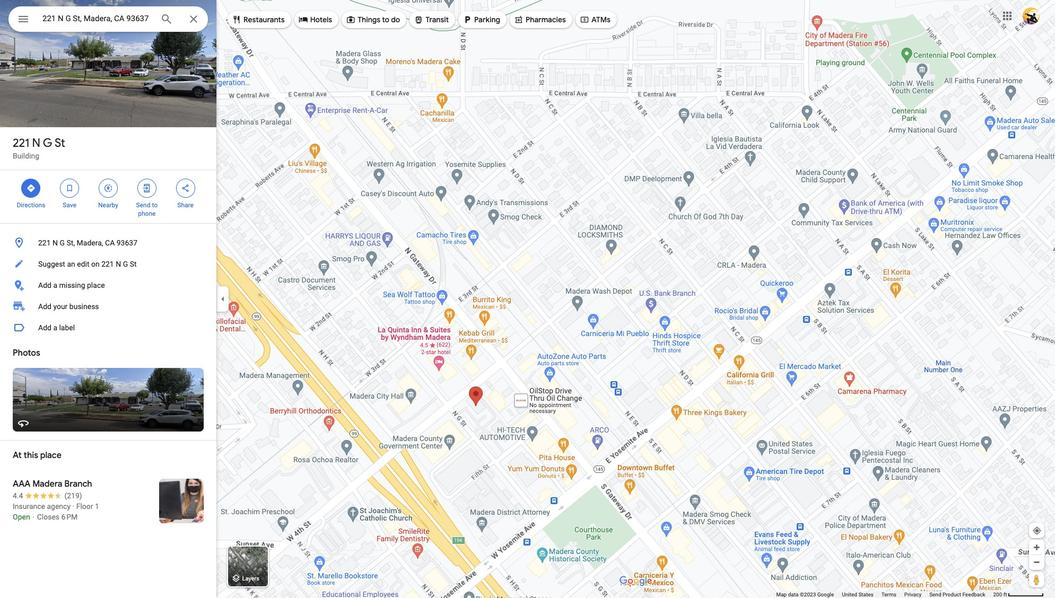 Task type: vqa. For each thing, say whether or not it's contained in the screenshot.
the "to" inside  things to do
yes



Task type: locate. For each thing, give the bounding box(es) containing it.
200
[[994, 592, 1003, 598]]

200 ft
[[994, 592, 1008, 598]]

phone
[[138, 210, 156, 218]]

0 horizontal spatial st
[[55, 136, 65, 151]]

0 vertical spatial add
[[38, 281, 51, 290]]

add your business
[[38, 302, 99, 311]]

1 vertical spatial g
[[60, 239, 65, 247]]

a left the label in the left bottom of the page
[[53, 324, 57, 332]]

4.4
[[13, 492, 23, 500]]

place right this
[[40, 451, 61, 461]]

221 N G St, Madera, CA 93637 field
[[8, 6, 208, 32]]

221 right on
[[101, 260, 114, 269]]

insurance
[[13, 503, 45, 511]]

g inside 221 n g st building
[[43, 136, 52, 151]]

n down 93637
[[116, 260, 121, 269]]

privacy button
[[905, 592, 922, 599]]

1 vertical spatial place
[[40, 451, 61, 461]]

on
[[91, 260, 100, 269]]

n
[[32, 136, 40, 151], [53, 239, 58, 247], [116, 260, 121, 269]]

add your business link
[[0, 296, 217, 317]]

product
[[943, 592, 962, 598]]

0 horizontal spatial to
[[152, 202, 158, 209]]

to left do
[[382, 15, 390, 24]]

footer containing map data ©2023 google
[[777, 592, 994, 599]]

1
[[95, 503, 99, 511]]

221 for st
[[13, 136, 29, 151]]

send up 'phone'
[[136, 202, 150, 209]]

1 vertical spatial send
[[930, 592, 942, 598]]

your
[[53, 302, 68, 311]]

3 add from the top
[[38, 324, 51, 332]]

things
[[358, 15, 381, 24]]

place
[[87, 281, 105, 290], [40, 451, 61, 461]]

show street view coverage image
[[1030, 572, 1045, 588]]

1 horizontal spatial g
[[60, 239, 65, 247]]

to up 'phone'
[[152, 202, 158, 209]]


[[17, 12, 30, 27]]

add for add a missing place
[[38, 281, 51, 290]]

zoom in image
[[1033, 544, 1041, 552]]

 things to do
[[346, 14, 400, 25]]


[[299, 14, 308, 25]]

add inside 'button'
[[38, 281, 51, 290]]

221
[[13, 136, 29, 151], [38, 239, 51, 247], [101, 260, 114, 269]]

1 vertical spatial add
[[38, 302, 51, 311]]

1 horizontal spatial to
[[382, 15, 390, 24]]

privacy
[[905, 592, 922, 598]]

show your location image
[[1033, 526, 1042, 536]]

send for send to phone
[[136, 202, 150, 209]]

business
[[69, 302, 99, 311]]

200 ft button
[[994, 592, 1044, 598]]

2 vertical spatial 221
[[101, 260, 114, 269]]

send left product
[[930, 592, 942, 598]]

1 vertical spatial to
[[152, 202, 158, 209]]

0 horizontal spatial send
[[136, 202, 150, 209]]

 hotels
[[299, 14, 332, 25]]

do
[[391, 15, 400, 24]]

0 vertical spatial to
[[382, 15, 390, 24]]

93637
[[117, 239, 137, 247]]


[[181, 183, 190, 194]]

0 vertical spatial send
[[136, 202, 150, 209]]

2 vertical spatial g
[[123, 260, 128, 269]]

edit
[[77, 260, 89, 269]]

google maps element
[[0, 0, 1056, 599]]

2 a from the top
[[53, 324, 57, 332]]

a inside "button"
[[53, 324, 57, 332]]

add left your
[[38, 302, 51, 311]]

a for label
[[53, 324, 57, 332]]

a
[[53, 281, 57, 290], [53, 324, 57, 332]]

closes
[[37, 513, 59, 522]]

1 vertical spatial a
[[53, 324, 57, 332]]

a for missing
[[53, 281, 57, 290]]


[[26, 183, 36, 194]]


[[232, 14, 241, 25]]

0 vertical spatial place
[[87, 281, 105, 290]]

221 inside 221 n g st building
[[13, 136, 29, 151]]

google
[[818, 592, 834, 598]]

save
[[63, 202, 76, 209]]

st up 
[[55, 136, 65, 151]]

aaa
[[13, 479, 30, 490]]

add inside "button"
[[38, 324, 51, 332]]

0 horizontal spatial place
[[40, 451, 61, 461]]

a inside 'button'
[[53, 281, 57, 290]]

place inside add a missing place 'button'
[[87, 281, 105, 290]]

footer
[[777, 592, 994, 599]]

send inside send to phone
[[136, 202, 150, 209]]

221 up suggest
[[38, 239, 51, 247]]

1 horizontal spatial place
[[87, 281, 105, 290]]

0 vertical spatial a
[[53, 281, 57, 290]]

add a missing place button
[[0, 275, 217, 296]]

 transit
[[414, 14, 449, 25]]

this
[[24, 451, 38, 461]]

2 horizontal spatial g
[[123, 260, 128, 269]]

 pharmacies
[[514, 14, 566, 25]]

nearby
[[98, 202, 118, 209]]

add for add your business
[[38, 302, 51, 311]]

directions
[[17, 202, 45, 209]]

1 add from the top
[[38, 281, 51, 290]]

g
[[43, 136, 52, 151], [60, 239, 65, 247], [123, 260, 128, 269]]

2 vertical spatial add
[[38, 324, 51, 332]]

©2023
[[800, 592, 816, 598]]

st
[[55, 136, 65, 151], [130, 260, 137, 269]]

 restaurants
[[232, 14, 285, 25]]

n left st,
[[53, 239, 58, 247]]

221 up the building
[[13, 136, 29, 151]]

221 n g st, madera, ca 93637 button
[[0, 232, 217, 254]]

2 add from the top
[[38, 302, 51, 311]]

at this place
[[13, 451, 61, 461]]

n inside 221 n g st building
[[32, 136, 40, 151]]

⋅
[[32, 513, 35, 522]]

0 vertical spatial 221
[[13, 136, 29, 151]]

·
[[72, 503, 74, 511]]

add down suggest
[[38, 281, 51, 290]]

madera,
[[77, 239, 103, 247]]

2 horizontal spatial n
[[116, 260, 121, 269]]

send for send product feedback
[[930, 592, 942, 598]]

insurance agency · floor 1 open ⋅ closes 6 pm
[[13, 503, 99, 522]]

1 horizontal spatial n
[[53, 239, 58, 247]]

n up the building
[[32, 136, 40, 151]]

add
[[38, 281, 51, 290], [38, 302, 51, 311], [38, 324, 51, 332]]

1 vertical spatial 221
[[38, 239, 51, 247]]

a left missing
[[53, 281, 57, 290]]

0 vertical spatial g
[[43, 136, 52, 151]]

suggest
[[38, 260, 65, 269]]

place down on
[[87, 281, 105, 290]]

add left the label in the left bottom of the page
[[38, 324, 51, 332]]

feedback
[[963, 592, 986, 598]]


[[463, 14, 472, 25]]

actions for 221 n g st region
[[0, 170, 217, 223]]

hotels
[[310, 15, 332, 24]]

0 horizontal spatial 221
[[13, 136, 29, 151]]

1 horizontal spatial 221
[[38, 239, 51, 247]]

0 vertical spatial n
[[32, 136, 40, 151]]

0 horizontal spatial g
[[43, 136, 52, 151]]

2 horizontal spatial 221
[[101, 260, 114, 269]]

1 vertical spatial n
[[53, 239, 58, 247]]

1 a from the top
[[53, 281, 57, 290]]

send inside button
[[930, 592, 942, 598]]

united states button
[[842, 592, 874, 599]]

None field
[[42, 12, 152, 25]]

st down 93637
[[130, 260, 137, 269]]

0 vertical spatial st
[[55, 136, 65, 151]]

1 horizontal spatial send
[[930, 592, 942, 598]]

add a label
[[38, 324, 75, 332]]

1 vertical spatial st
[[130, 260, 137, 269]]

0 horizontal spatial n
[[32, 136, 40, 151]]

1 horizontal spatial st
[[130, 260, 137, 269]]

send
[[136, 202, 150, 209], [930, 592, 942, 598]]



Task type: describe. For each thing, give the bounding box(es) containing it.
g for st
[[43, 136, 52, 151]]

collapse side panel image
[[217, 293, 229, 305]]

label
[[59, 324, 75, 332]]

add a label button
[[0, 317, 217, 339]]

send product feedback
[[930, 592, 986, 598]]


[[346, 14, 356, 25]]

states
[[859, 592, 874, 598]]

suggest an edit on 221 n g st button
[[0, 254, 217, 275]]


[[414, 14, 424, 25]]


[[103, 183, 113, 194]]

4.4 stars 219 reviews image
[[13, 491, 82, 502]]

building
[[13, 152, 39, 160]]

6 pm
[[61, 513, 78, 522]]

 parking
[[463, 14, 500, 25]]

 atms
[[580, 14, 611, 25]]

atms
[[592, 15, 611, 24]]

terms button
[[882, 592, 897, 599]]

to inside send to phone
[[152, 202, 158, 209]]

 button
[[8, 6, 38, 34]]

data
[[788, 592, 799, 598]]

st inside 221 n g st building
[[55, 136, 65, 151]]

 search field
[[8, 6, 208, 34]]

g for st,
[[60, 239, 65, 247]]

agency
[[47, 503, 71, 511]]

google account: ben nelson  
(ben.nelson1980@gmail.com) image
[[1023, 7, 1040, 24]]


[[514, 14, 524, 25]]

terms
[[882, 592, 897, 598]]

open
[[13, 513, 30, 522]]

221 for st,
[[38, 239, 51, 247]]

add for add a label
[[38, 324, 51, 332]]

map
[[777, 592, 787, 598]]

layers
[[242, 576, 259, 583]]

send to phone
[[136, 202, 158, 218]]

send product feedback button
[[930, 592, 986, 599]]

zoom out image
[[1033, 559, 1041, 567]]

parking
[[474, 15, 500, 24]]

united states
[[842, 592, 874, 598]]


[[580, 14, 590, 25]]

n for st,
[[53, 239, 58, 247]]

n for st
[[32, 136, 40, 151]]

to inside  things to do
[[382, 15, 390, 24]]


[[142, 183, 152, 194]]

221 n g st, madera, ca 93637
[[38, 239, 137, 247]]

none field inside 221 n g st, madera, ca 93637 'field'
[[42, 12, 152, 25]]

2 vertical spatial n
[[116, 260, 121, 269]]

photos
[[13, 348, 40, 359]]

footer inside google maps element
[[777, 592, 994, 599]]

aaa madera branch
[[13, 479, 92, 490]]


[[65, 183, 74, 194]]

(219)
[[64, 492, 82, 500]]

branch
[[64, 479, 92, 490]]

221 n g st building
[[13, 136, 65, 160]]

floor
[[76, 503, 93, 511]]

share
[[177, 202, 194, 209]]

missing
[[59, 281, 85, 290]]

madera
[[32, 479, 62, 490]]

ft
[[1004, 592, 1008, 598]]

ca
[[105, 239, 115, 247]]

pharmacies
[[526, 15, 566, 24]]

st,
[[67, 239, 75, 247]]

221 n g st main content
[[0, 0, 217, 599]]

an
[[67, 260, 75, 269]]

suggest an edit on 221 n g st
[[38, 260, 137, 269]]

transit
[[426, 15, 449, 24]]

restaurants
[[244, 15, 285, 24]]

united
[[842, 592, 858, 598]]

st inside button
[[130, 260, 137, 269]]

add a missing place
[[38, 281, 105, 290]]

at
[[13, 451, 22, 461]]

map data ©2023 google
[[777, 592, 834, 598]]



